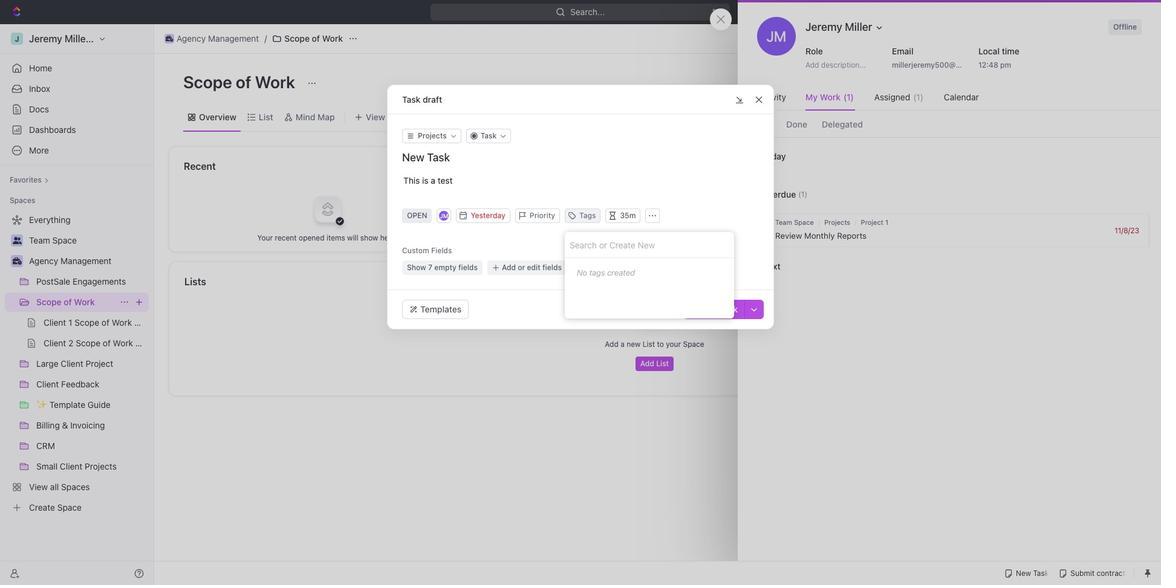 Task type: vqa. For each thing, say whether or not it's contained in the screenshot.
Workspace
no



Task type: describe. For each thing, give the bounding box(es) containing it.
map
[[318, 112, 335, 122]]

fields
[[431, 246, 452, 255]]

custom
[[402, 246, 429, 255]]

attach
[[1011, 205, 1034, 215]]

items
[[327, 233, 345, 242]]

add list button
[[636, 357, 674, 372]]

offline
[[1114, 22, 1138, 31]]

fields for show 7 empty fields
[[459, 263, 478, 272]]

task draft
[[402, 94, 442, 104]]

tags
[[590, 268, 605, 278]]

review monthly reports link
[[773, 226, 1110, 246]]

opened
[[299, 233, 325, 242]]

pm
[[1001, 61, 1012, 70]]

email millerjeremy500@gmail.com
[[893, 46, 992, 70]]

draft
[[423, 94, 442, 104]]

2
[[553, 219, 558, 229]]

business time image inside tree
[[12, 258, 21, 265]]

recent
[[275, 233, 297, 242]]

0 vertical spatial agency
[[177, 33, 206, 44]]

monthly
[[805, 231, 835, 241]]

task inside button
[[720, 304, 738, 315]]

work inside sidebar navigation
[[74, 297, 95, 307]]

list inside button
[[657, 359, 669, 368]]

mind map
[[296, 112, 335, 122]]

overdue (1)
[[762, 189, 808, 199]]

lists
[[185, 277, 206, 287]]

add description... button
[[801, 58, 881, 73]]

business time image inside agency management link
[[166, 36, 173, 42]]

description...
[[822, 61, 867, 70]]

team
[[776, 218, 793, 226]]

sidebar navigation
[[0, 24, 154, 586]]

no recent items image
[[303, 185, 352, 233]]

2 horizontal spatial /
[[855, 218, 857, 226]]

new button
[[934, 2, 976, 22]]

test
[[438, 175, 453, 186]]

1 vertical spatial a
[[621, 340, 625, 349]]

project inside team space / projects / project 1 review monthly reports
[[861, 218, 884, 226]]

my
[[806, 92, 818, 102]]

drop files here to attach
[[945, 205, 1034, 215]]

1 vertical spatial list
[[643, 340, 655, 349]]

empty
[[435, 263, 457, 272]]

(1)
[[799, 190, 808, 199]]

favorites button
[[5, 173, 54, 188]]

scope of work inside sidebar navigation
[[36, 297, 95, 307]]

show
[[407, 263, 426, 272]]

0 vertical spatial task
[[402, 94, 421, 104]]

c
[[590, 219, 596, 229]]

scope inside tree
[[36, 297, 62, 307]]

or
[[518, 263, 525, 272]]

create
[[691, 304, 718, 315]]

11/8/23
[[1115, 226, 1140, 235]]

agency inside tree
[[29, 256, 58, 266]]

0 horizontal spatial /
[[265, 33, 267, 44]]

1 vertical spatial scope of work link
[[36, 293, 115, 312]]

show 7 empty fields
[[407, 263, 478, 272]]

overdue tab panel
[[738, 137, 1162, 286]]

docs
[[29, 104, 49, 114]]

add for add or edit fields
[[502, 263, 516, 272]]

🤝 for client 2 project c scope of work
[[511, 220, 521, 229]]

client 2 project c scope of work
[[528, 219, 656, 229]]

project 1 link
[[861, 218, 889, 226]]

Task Name text field
[[402, 151, 762, 165]]

project for client 2 project c scope of work
[[560, 219, 588, 229]]

add or edit fields button
[[488, 261, 567, 275]]

created
[[607, 268, 635, 278]]

inbox
[[29, 84, 50, 94]]

add or edit fields
[[502, 263, 562, 272]]

client for client 1 project b scope of work
[[528, 200, 551, 210]]

0 vertical spatial scope of work
[[285, 33, 343, 44]]

upgrade link
[[871, 4, 929, 21]]

0:02:13 button
[[1029, 5, 1089, 19]]

files
[[965, 205, 981, 215]]

create task button
[[684, 300, 745, 319]]

no
[[577, 268, 588, 278]]

add list
[[641, 359, 669, 368]]

edit
[[527, 263, 541, 272]]

list link
[[256, 109, 273, 126]]

12:48
[[979, 61, 999, 70]]

this is a test
[[404, 175, 455, 186]]

fields for add or edit fields
[[543, 263, 562, 272]]

overview
[[199, 112, 236, 122]]

team space link
[[776, 218, 814, 226]]

tags
[[580, 211, 596, 220]]

7
[[428, 263, 433, 272]]

automations button
[[1071, 30, 1134, 48]]

1 horizontal spatial scope of work link
[[269, 31, 346, 46]]

automations
[[1077, 33, 1128, 44]]

0:02:13
[[1042, 7, 1069, 16]]

will
[[347, 233, 358, 242]]

1 horizontal spatial management
[[208, 33, 259, 44]]

local
[[979, 46, 1000, 56]]

mind map link
[[293, 109, 335, 126]]

mind
[[296, 112, 316, 122]]

1 horizontal spatial agency management link
[[162, 31, 262, 46]]

1 horizontal spatial /
[[819, 218, 821, 226]]

add for add a new list to your space
[[605, 340, 619, 349]]

assigned
[[875, 92, 911, 102]]



Task type: locate. For each thing, give the bounding box(es) containing it.
0 horizontal spatial a
[[431, 175, 436, 186]]

add down role
[[806, 61, 820, 70]]

agency management link
[[162, 31, 262, 46], [29, 252, 146, 271]]

no lists icon. image
[[631, 292, 679, 340]]

🤝 for client 1 project b scope of work
[[511, 200, 521, 209]]

project up reports
[[861, 218, 884, 226]]

0 vertical spatial 1
[[553, 200, 557, 210]]

add inside button
[[502, 263, 516, 272]]

dashboards link
[[5, 120, 149, 140]]

add a new list to your space
[[605, 340, 705, 349]]

1 vertical spatial scope of work
[[183, 72, 299, 92]]

1 horizontal spatial to
[[1001, 205, 1009, 215]]

0 horizontal spatial task
[[402, 94, 421, 104]]

upgrade
[[888, 7, 923, 17]]

custom fields
[[402, 246, 452, 255]]

a right is
[[431, 175, 436, 186]]

project right 2
[[560, 219, 588, 229]]

list left mind
[[259, 112, 273, 122]]

local time 12:48 pm
[[979, 46, 1020, 70]]

1 horizontal spatial task
[[720, 304, 738, 315]]

scope of work
[[285, 33, 343, 44], [183, 72, 299, 92], [36, 297, 95, 307]]

client left tags button
[[528, 200, 551, 210]]

agency management inside sidebar navigation
[[29, 256, 112, 266]]

add inside button
[[641, 359, 655, 368]]

new
[[950, 7, 968, 17]]

docs link
[[5, 100, 149, 119]]

1 horizontal spatial space
[[795, 218, 814, 226]]

fields inside add or edit fields button
[[543, 263, 562, 272]]

show
[[361, 233, 378, 242]]

scope of work link
[[269, 31, 346, 46], [36, 293, 115, 312]]

space right "your"
[[683, 340, 705, 349]]

create task
[[691, 304, 738, 315]]

tags button
[[565, 209, 601, 223]]

0 horizontal spatial to
[[657, 340, 664, 349]]

1 vertical spatial agency management
[[29, 256, 112, 266]]

team space / projects / project 1 review monthly reports
[[776, 218, 889, 241]]

1 client from the top
[[528, 200, 551, 210]]

add left or
[[502, 263, 516, 272]]

0 vertical spatial a
[[431, 175, 436, 186]]

2 vertical spatial scope of work
[[36, 297, 95, 307]]

projects
[[825, 218, 851, 226]]

client left 2
[[528, 219, 551, 229]]

fields right empty
[[459, 263, 478, 272]]

⌘k
[[713, 7, 726, 17]]

tags button
[[565, 209, 601, 223]]

0 horizontal spatial management
[[61, 256, 112, 266]]

my work
[[806, 92, 841, 102]]

add for add list
[[641, 359, 655, 368]]

inbox link
[[5, 79, 149, 99]]

agency
[[177, 33, 206, 44], [29, 256, 58, 266]]

0 vertical spatial agency management
[[177, 33, 259, 44]]

fields
[[459, 263, 478, 272], [543, 263, 562, 272]]

/
[[265, 33, 267, 44], [819, 218, 821, 226], [855, 218, 857, 226]]

fields right edit
[[543, 263, 562, 272]]

b
[[589, 200, 595, 210]]

1 horizontal spatial list
[[643, 340, 655, 349]]

1 vertical spatial space
[[683, 340, 705, 349]]

0 vertical spatial management
[[208, 33, 259, 44]]

drop
[[945, 205, 963, 215]]

0 horizontal spatial 1
[[553, 200, 557, 210]]

a left new
[[621, 340, 625, 349]]

1 vertical spatial business time image
[[12, 258, 21, 265]]

is
[[422, 175, 429, 186]]

0 vertical spatial space
[[795, 218, 814, 226]]

2 client from the top
[[528, 219, 551, 229]]

millerjeremy500@gmail.com
[[893, 61, 992, 70]]

activity
[[758, 92, 787, 102]]

list right new
[[643, 340, 655, 349]]

space right team
[[795, 218, 814, 226]]

client for client 2 project c scope of work
[[528, 219, 551, 229]]

0 horizontal spatial agency management link
[[29, 252, 146, 271]]

0 vertical spatial 🤝
[[511, 200, 521, 209]]

0 vertical spatial to
[[1001, 205, 1009, 215]]

jm
[[767, 28, 787, 45]]

2 vertical spatial list
[[657, 359, 669, 368]]

tree inside sidebar navigation
[[5, 211, 149, 518]]

0 horizontal spatial agency
[[29, 256, 58, 266]]

project for client 1 project b scope of work
[[559, 200, 587, 210]]

1 right the projects link
[[886, 218, 889, 226]]

1 vertical spatial 1
[[886, 218, 889, 226]]

space
[[795, 218, 814, 226], [683, 340, 705, 349]]

to left "your"
[[657, 340, 664, 349]]

role add description...
[[806, 46, 867, 70]]

client
[[528, 200, 551, 210], [528, 219, 551, 229]]

your
[[258, 233, 273, 242]]

of inside tree
[[64, 297, 72, 307]]

1 fields from the left
[[459, 263, 478, 272]]

1 vertical spatial client
[[528, 219, 551, 229]]

1 vertical spatial to
[[657, 340, 664, 349]]

1 up 2
[[553, 200, 557, 210]]

project up tags
[[559, 200, 587, 210]]

home
[[29, 63, 52, 73]]

task
[[402, 94, 421, 104], [720, 304, 738, 315]]

overview link
[[197, 109, 236, 126]]

0 horizontal spatial fields
[[459, 263, 478, 272]]

no tags created
[[577, 268, 635, 278]]

scope
[[285, 33, 310, 44], [183, 72, 232, 92], [597, 200, 622, 210], [599, 219, 623, 229], [36, 297, 62, 307]]

list down 'add a new list to your space'
[[657, 359, 669, 368]]

0 horizontal spatial space
[[683, 340, 705, 349]]

lists button
[[184, 275, 1127, 289]]

reports
[[838, 231, 867, 241]]

🤝
[[511, 200, 521, 209], [511, 220, 521, 229]]

add down 'add a new list to your space'
[[641, 359, 655, 368]]

1 vertical spatial 🤝
[[511, 220, 521, 229]]

0 horizontal spatial scope of work link
[[36, 293, 115, 312]]

2 fields from the left
[[543, 263, 562, 272]]

list
[[259, 112, 273, 122], [643, 340, 655, 349], [657, 359, 669, 368]]

work
[[322, 33, 343, 44], [255, 72, 295, 92], [820, 92, 841, 102], [634, 200, 654, 210], [636, 219, 656, 229], [74, 297, 95, 307]]

time
[[1002, 46, 1020, 56]]

projects link
[[825, 218, 851, 226]]

2 horizontal spatial list
[[657, 359, 669, 368]]

review
[[776, 231, 803, 241]]

dashboards
[[29, 125, 76, 135]]

agency management
[[177, 33, 259, 44], [29, 256, 112, 266]]

1 horizontal spatial agency
[[177, 33, 206, 44]]

new
[[627, 340, 641, 349]]

1 vertical spatial management
[[61, 256, 112, 266]]

1 horizontal spatial fields
[[543, 263, 562, 272]]

0 vertical spatial scope of work link
[[269, 31, 346, 46]]

project
[[559, 200, 587, 210], [861, 218, 884, 226], [560, 219, 588, 229]]

recent
[[184, 161, 216, 172]]

1 vertical spatial task
[[720, 304, 738, 315]]

spaces
[[10, 196, 35, 205]]

1 vertical spatial agency management link
[[29, 252, 146, 271]]

2 🤝 from the top
[[511, 220, 521, 229]]

space inside team space / projects / project 1 review monthly reports
[[795, 218, 814, 226]]

1 horizontal spatial agency management
[[177, 33, 259, 44]]

0 horizontal spatial list
[[259, 112, 273, 122]]

task left draft
[[402, 94, 421, 104]]

client 1 project b scope of work
[[528, 200, 654, 210]]

business time image
[[166, 36, 173, 42], [12, 258, 21, 265]]

Search or Create New text field
[[565, 232, 735, 258]]

favorites
[[10, 175, 42, 185]]

search...
[[571, 7, 605, 17]]

0 vertical spatial client
[[528, 200, 551, 210]]

add left new
[[605, 340, 619, 349]]

1 horizontal spatial a
[[621, 340, 625, 349]]

management inside sidebar navigation
[[61, 256, 112, 266]]

task right the create
[[720, 304, 738, 315]]

overdue
[[762, 189, 796, 199]]

this
[[404, 175, 420, 186]]

to
[[1001, 205, 1009, 215], [657, 340, 664, 349]]

0 vertical spatial list
[[259, 112, 273, 122]]

email
[[893, 46, 914, 56]]

1 🤝 from the top
[[511, 200, 521, 209]]

0 vertical spatial agency management link
[[162, 31, 262, 46]]

1 horizontal spatial business time image
[[166, 36, 173, 42]]

tree
[[5, 211, 149, 518]]

to right here
[[1001, 205, 1009, 215]]

0 horizontal spatial business time image
[[12, 258, 21, 265]]

0 horizontal spatial agency management
[[29, 256, 112, 266]]

add inside the role add description...
[[806, 61, 820, 70]]

0 vertical spatial business time image
[[166, 36, 173, 42]]

home link
[[5, 59, 149, 78]]

your recent opened items will show here.
[[258, 233, 398, 242]]

tree containing agency management
[[5, 211, 149, 518]]

1 horizontal spatial 1
[[886, 218, 889, 226]]

1 inside team space / projects / project 1 review monthly reports
[[886, 218, 889, 226]]

1 vertical spatial agency
[[29, 256, 58, 266]]

1
[[553, 200, 557, 210], [886, 218, 889, 226]]

role
[[806, 46, 823, 56]]

here.
[[380, 233, 398, 242]]

agency management link inside tree
[[29, 252, 146, 271]]

add
[[806, 61, 820, 70], [502, 263, 516, 272], [605, 340, 619, 349], [641, 359, 655, 368]]



